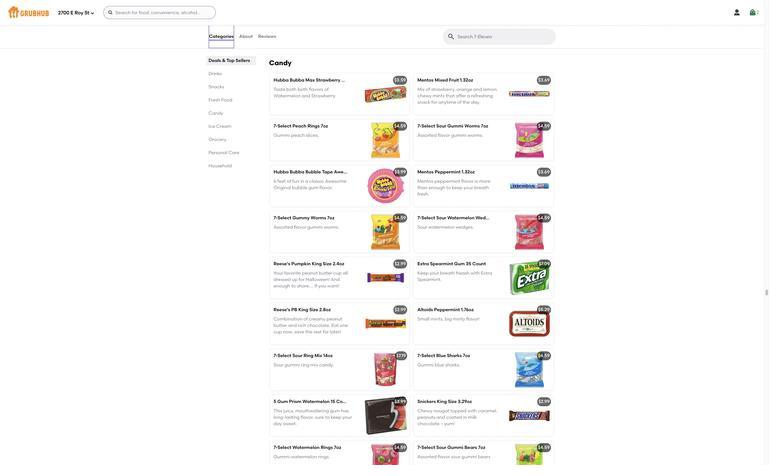 Task type: locate. For each thing, give the bounding box(es) containing it.
2 vertical spatial mentos
[[418, 178, 434, 184]]

1 horizontal spatial in
[[463, 415, 467, 420]]

1 vertical spatial extra
[[481, 270, 492, 276]]

to inside mentos peppermint flavor is more than enough to keep your breath fresh.
[[447, 185, 451, 190]]

drinks tab
[[209, 70, 254, 77]]

7- down snack
[[418, 123, 422, 129]]

1 mentos from the top
[[418, 78, 434, 83]]

7- down chocolate
[[418, 445, 422, 450]]

chewy
[[418, 93, 432, 99]]

7-select watermelon rings 7oz image
[[362, 441, 410, 465]]

peanut inside combination of creamy peanut butter and rich chocolate. eat one cup now, save the rest for later!
[[327, 316, 342, 322]]

7- for 7-select sour gummi bears 7oz
[[418, 445, 422, 450]]

gum inside 6 feet of fun in a classic awesome original bubble gum flavor.
[[309, 185, 319, 190]]

0 horizontal spatial size
[[309, 307, 318, 313]]

a
[[341, 18, 344, 23], [467, 93, 470, 99], [305, 178, 308, 184]]

e
[[71, 10, 73, 16]]

2 bubba from the top
[[290, 169, 304, 175]]

2 horizontal spatial size
[[448, 399, 457, 405]]

kraft mozzarella string cheese 1oz stick button
[[414, 4, 554, 46]]

watermelon up wedges.
[[447, 215, 475, 221]]

2 horizontal spatial for
[[432, 100, 437, 105]]

mix
[[311, 362, 318, 368]]

svg image right st
[[91, 11, 94, 15]]

7-select sour ring mix 14oz image
[[362, 349, 410, 391]]

a up 'bubble'
[[305, 178, 308, 184]]

1 vertical spatial keep
[[331, 415, 341, 420]]

6 feet of fun in a classic awesome original bubble gum flavor.
[[274, 178, 347, 190]]

1 vertical spatial rings
[[321, 445, 333, 450]]

assorted flavor gummi worms. down 7-select gummy worms 7oz
[[274, 224, 339, 230]]

sour for 7-select sour gummi bears 7oz
[[436, 445, 446, 450]]

2 $3.69 from the top
[[538, 169, 550, 175]]

reese's
[[274, 261, 290, 267], [274, 307, 290, 313]]

with inside keep your breath freash with extra spearmint.
[[471, 270, 480, 276]]

5 gum prism watermelon 15 count image
[[362, 395, 410, 437]]

0 vertical spatial the
[[463, 100, 470, 105]]

keep your breath freash with extra spearmint.
[[418, 270, 492, 282]]

2 hubba from the top
[[274, 169, 289, 175]]

enough down the dressed
[[274, 283, 290, 289]]

0 horizontal spatial assorted flavor gummi worms.
[[274, 224, 339, 230]]

bubba left the max
[[290, 78, 304, 83]]

worms. for 7oz
[[324, 224, 339, 230]]

svg image
[[749, 9, 757, 16], [108, 10, 113, 15]]

select up gummi peach slices. on the left top of the page
[[278, 123, 291, 129]]

flavor down the "7-select sour gummi bears 7oz"
[[438, 454, 450, 460]]

mix up "chewy"
[[418, 87, 425, 92]]

classic
[[309, 178, 324, 184]]

assorted for 7-select gummy worms 7oz
[[274, 224, 293, 230]]

0 vertical spatial gum
[[309, 185, 319, 190]]

$4.59 for 7-select peach rings 7oz
[[394, 123, 406, 129]]

reese's up combination
[[274, 307, 290, 313]]

select for 7-select sour watermelon wedges 7oz
[[422, 215, 435, 221]]

0 vertical spatial assorted
[[418, 133, 437, 138]]

peanut
[[302, 270, 318, 276], [327, 316, 342, 322]]

assorted for 7-select sour gummi worms 7oz
[[418, 133, 437, 138]]

0 horizontal spatial watermelon
[[291, 454, 317, 460]]

for
[[432, 100, 437, 105], [299, 277, 305, 282], [323, 329, 329, 335]]

watermelon down taste
[[274, 93, 301, 99]]

0 vertical spatial enough
[[429, 185, 445, 190]]

7-select sour gummi worms 7oz
[[418, 123, 488, 129]]

mix
[[418, 87, 425, 92], [315, 353, 322, 359]]

your down has
[[343, 415, 352, 420]]

0 vertical spatial reese's
[[274, 261, 290, 267]]

$4.59 for 7-select sour gummi bears 7oz
[[538, 445, 550, 450]]

both right taste
[[286, 87, 297, 92]]

0 vertical spatial assorted flavor gummi worms.
[[418, 133, 483, 138]]

1 vertical spatial original
[[274, 185, 291, 190]]

size
[[323, 261, 332, 267], [309, 307, 318, 313], [448, 399, 457, 405]]

pb
[[291, 307, 297, 313]]

and inside mix of strawberry, orange and lemon chewy mints that offer a refreshing snack for anytime of the day.
[[474, 87, 482, 92]]

select down chocolate
[[422, 445, 435, 450]]

bubba for of
[[290, 169, 304, 175]]

0 horizontal spatial rings
[[308, 123, 320, 129]]

7-select blue sharks 7oz image
[[506, 349, 554, 391]]

0 vertical spatial peanut
[[302, 270, 318, 276]]

breath
[[474, 185, 489, 190], [440, 270, 455, 276]]

butter up halloween!
[[319, 270, 332, 276]]

0 vertical spatial keep
[[452, 185, 463, 190]]

2 vertical spatial assorted
[[418, 454, 437, 460]]

assorted down 7-select sour gummi worms 7oz
[[418, 133, 437, 138]]

select for 7-select sour gummi worms 7oz
[[422, 123, 435, 129]]

deals & top sellers
[[209, 58, 250, 63]]

1 $3.69 from the top
[[538, 78, 550, 83]]

flavor inside mentos peppermint flavor is more than enough to keep your breath fresh.
[[461, 178, 474, 184]]

altoids peppermint 1.76oz
[[418, 307, 474, 313]]

cup left now,
[[274, 329, 282, 335]]

0 vertical spatial worms
[[465, 123, 480, 129]]

keep inside this juicy, mouthwatering gum has long-lasting flavor, sure to keep your day sweet.
[[331, 415, 341, 420]]

assorted down gummy
[[274, 224, 293, 230]]

day.
[[471, 100, 480, 105]]

peppermint up big
[[434, 307, 460, 313]]

candy up taste
[[269, 59, 292, 67]]

grocery tab
[[209, 136, 254, 143]]

reese's pumpkin king size 2.4oz
[[274, 261, 344, 267]]

assorted flavor gummi worms. for sour
[[418, 133, 483, 138]]

worms. down 7-select sour gummi worms 7oz
[[468, 133, 483, 138]]

0 vertical spatial breath
[[474, 185, 489, 190]]

worms.
[[468, 133, 483, 138], [324, 224, 339, 230]]

assorted for 7-select sour gummi bears 7oz
[[418, 454, 437, 460]]

gummi for 7-select peach rings 7oz
[[274, 133, 290, 138]]

string
[[454, 18, 466, 23]]

$3.99 left snickers
[[395, 399, 406, 405]]

share....
[[297, 283, 314, 289]]

7-select sour gummi worms 7oz image
[[506, 119, 554, 161]]

mentos peppermint flavor is more than enough to keep your breath fresh.
[[418, 178, 491, 197]]

lasting
[[285, 415, 300, 420]]

snacks tab
[[209, 84, 254, 90]]

tape
[[322, 169, 333, 175]]

0 vertical spatial gum
[[370, 78, 380, 83]]

mentos peppermint 1.32oz image
[[506, 165, 554, 207]]

your up spearmint.
[[430, 270, 439, 276]]

to right sure
[[325, 415, 330, 420]]

svg image inside 2 button
[[749, 9, 757, 16]]

7- right the $7.19
[[418, 353, 422, 359]]

svg image
[[733, 9, 741, 16], [91, 11, 94, 15]]

1 horizontal spatial your
[[430, 270, 439, 276]]

watermelon down 7-select watermelon rings 7oz
[[291, 454, 317, 460]]

bubba for both
[[290, 78, 304, 83]]

king for pb
[[298, 307, 308, 313]]

$7.19
[[396, 353, 406, 359]]

breath down extra spearmint gum 35 count
[[440, 270, 455, 276]]

beef
[[301, 18, 311, 23]]

select up sour watermelon wedges.
[[422, 215, 435, 221]]

1 vertical spatial $3.99
[[395, 399, 406, 405]]

big
[[445, 316, 452, 322]]

$3.99 for mentos
[[395, 169, 406, 175]]

butter inside your favorite peanut butter cup all dressed up for halloween! and enough to share....  if you want!
[[319, 270, 332, 276]]

2 vertical spatial count
[[336, 399, 350, 405]]

0 horizontal spatial a
[[305, 178, 308, 184]]

1 vertical spatial all
[[343, 270, 348, 276]]

2 reese's from the top
[[274, 307, 290, 313]]

watermelon up gummi watermelon rings.
[[293, 445, 320, 450]]

0 horizontal spatial gum
[[277, 399, 288, 405]]

bubba
[[290, 78, 304, 83], [290, 169, 304, 175]]

proceed
[[743, 121, 761, 126]]

categories button
[[209, 25, 234, 48]]

ice cream
[[209, 124, 232, 129]]

hubba up taste
[[274, 78, 289, 83]]

0 horizontal spatial worms
[[311, 215, 326, 221]]

proceed to c
[[743, 121, 769, 126]]

gummi left ring
[[285, 362, 300, 368]]

and inside the taste both both flavors of watermelon and strawberry.
[[302, 93, 310, 99]]

mix left 14oz
[[315, 353, 322, 359]]

select down snack
[[422, 123, 435, 129]]

of left fun
[[287, 178, 291, 184]]

candy inside "tab"
[[209, 110, 223, 116]]

extra inside keep your breath freash with extra spearmint.
[[481, 270, 492, 276]]

coated
[[446, 415, 462, 420]]

1 hubba from the top
[[274, 78, 289, 83]]

$3.59
[[394, 78, 406, 83]]

all left beef
[[295, 18, 300, 23]]

1 both from the left
[[286, 87, 297, 92]]

0 vertical spatial $2.99
[[395, 261, 406, 267]]

hubba bubba max strawberry watermelon gum 5 count image
[[362, 73, 410, 115]]

original down feet at the top
[[274, 185, 291, 190]]

0 horizontal spatial king
[[298, 307, 308, 313]]

1 horizontal spatial for
[[323, 329, 329, 335]]

1 reese's from the top
[[274, 261, 290, 267]]

the left rest
[[306, 329, 313, 335]]

fresh food tab
[[209, 97, 254, 103]]

1 horizontal spatial cup
[[333, 270, 342, 276]]

1 vertical spatial king
[[298, 307, 308, 313]]

care
[[229, 150, 240, 155]]

–
[[441, 421, 443, 427]]

extra
[[418, 261, 429, 267], [481, 270, 492, 276]]

7-select peach rings 7oz
[[274, 123, 328, 129]]

halloween!
[[306, 277, 330, 282]]

1 horizontal spatial breath
[[474, 185, 489, 190]]

and up the refreshing
[[474, 87, 482, 92]]

to left the c
[[762, 121, 767, 126]]

all down 2.4oz
[[343, 270, 348, 276]]

chocolate
[[418, 421, 440, 427]]

your inside mentos peppermint flavor is more than enough to keep your breath fresh.
[[464, 185, 473, 190]]

0 vertical spatial watermelon
[[429, 224, 455, 230]]

1 horizontal spatial peanut
[[327, 316, 342, 322]]

$4.59 for 7-select gummy worms 7oz
[[394, 215, 406, 221]]

gummi watermelon rings.
[[274, 454, 330, 460]]

of up "chewy"
[[426, 87, 430, 92]]

assorted flavor gummi worms.
[[418, 133, 483, 138], [274, 224, 339, 230]]

2 vertical spatial for
[[323, 329, 329, 335]]

extra spearmint gum 35 count image
[[506, 257, 554, 299]]

5 up "this"
[[274, 399, 276, 405]]

original
[[357, 169, 374, 175], [274, 185, 291, 190]]

top
[[227, 58, 235, 63]]

watermelon for watermelon
[[291, 454, 317, 460]]

enough inside mentos peppermint flavor is more than enough to keep your breath fresh.
[[429, 185, 445, 190]]

enough down peppermint on the top of page
[[429, 185, 445, 190]]

gummi up the sour
[[447, 445, 464, 450]]

rings up slices.
[[308, 123, 320, 129]]

extra right freash
[[481, 270, 492, 276]]

cup up and
[[333, 270, 342, 276]]

household tab
[[209, 163, 254, 169]]

0 vertical spatial bubba
[[290, 78, 304, 83]]

with down 35
[[471, 270, 480, 276]]

of
[[324, 87, 329, 92], [426, 87, 430, 92], [457, 100, 462, 105], [287, 178, 291, 184], [304, 316, 308, 322]]

2 horizontal spatial a
[[467, 93, 470, 99]]

to down peppermint on the top of page
[[447, 185, 451, 190]]

1 bubba from the top
[[290, 78, 304, 83]]

2 vertical spatial king
[[437, 399, 447, 405]]

kraft
[[418, 18, 428, 23]]

gum down classic
[[309, 185, 319, 190]]

1 horizontal spatial worms
[[465, 123, 480, 129]]

pumpkin
[[291, 261, 311, 267]]

peanut down reese's pumpkin king size 2.4oz
[[302, 270, 318, 276]]

0 vertical spatial size
[[323, 261, 332, 267]]

fresh
[[209, 97, 220, 103]]

2 vertical spatial $2.99
[[539, 399, 550, 405]]

king right pb at the left bottom of the page
[[298, 307, 308, 313]]

for inside mix of strawberry, orange and lemon chewy mints that offer a refreshing snack for anytime of the day.
[[432, 100, 437, 105]]

snickers
[[418, 399, 436, 405]]

1 vertical spatial worms.
[[324, 224, 339, 230]]

1 vertical spatial the
[[306, 329, 313, 335]]

select up sour gummi ring mix candy.
[[278, 353, 291, 359]]

7- down fresh.
[[418, 215, 422, 221]]

a right dog
[[341, 18, 344, 23]]

1.76oz
[[461, 307, 474, 313]]

7-select sour watermelon wedges 7oz image
[[506, 211, 554, 253]]

in right fun
[[300, 178, 304, 184]]

1 horizontal spatial size
[[323, 261, 332, 267]]

your inside this juicy, mouthwatering gum has long-lasting flavor, sure to keep your day sweet.
[[343, 415, 352, 420]]

all
[[295, 18, 300, 23], [343, 270, 348, 276]]

1 vertical spatial $2.99
[[395, 307, 406, 313]]

butter down combination
[[274, 323, 287, 328]]

1 vertical spatial worms
[[311, 215, 326, 221]]

st
[[85, 10, 89, 16]]

deals & top sellers tab
[[209, 57, 254, 64]]

1 vertical spatial butter
[[274, 323, 287, 328]]

strawberry
[[316, 78, 340, 83]]

breath inside keep your breath freash with extra spearmint.
[[440, 270, 455, 276]]

watermelon right strawberry
[[342, 78, 369, 83]]

of up rich
[[304, 316, 308, 322]]

personal care
[[209, 150, 240, 155]]

for inside your favorite peanut butter cup all dressed up for halloween! and enough to share....  if you want!
[[299, 277, 305, 282]]

1 horizontal spatial extra
[[481, 270, 492, 276]]

mixed
[[435, 78, 448, 83]]

of down offer
[[457, 100, 462, 105]]

original left 2oz
[[357, 169, 374, 175]]

day
[[274, 421, 282, 427]]

mentos mixed fruit 1.32oz image
[[506, 73, 554, 115]]

with up "milk"
[[468, 408, 477, 414]]

select left gummy
[[278, 215, 291, 221]]

a inside 6 feet of fun in a classic awesome original bubble gum flavor.
[[305, 178, 308, 184]]

3 mentos from the top
[[418, 178, 434, 184]]

for inside combination of creamy peanut butter and rich chocolate. eat one cup now, save the rest for later!
[[323, 329, 329, 335]]

1 vertical spatial assorted flavor gummi worms.
[[274, 224, 339, 230]]

1 horizontal spatial butter
[[319, 270, 332, 276]]

strawberry.
[[311, 93, 336, 99]]

gummi left "peach"
[[274, 133, 290, 138]]

main navigation navigation
[[0, 0, 764, 25]]

size up creamy
[[309, 307, 318, 313]]

for right up at the left bottom
[[299, 277, 305, 282]]

and
[[474, 87, 482, 92], [302, 93, 310, 99], [288, 323, 297, 328], [437, 415, 445, 420]]

1 vertical spatial gum
[[330, 408, 340, 414]]

king up nougat
[[437, 399, 447, 405]]

2 mentos from the top
[[418, 169, 434, 175]]

in inside the chewy nougat topped with caramel, peanuts and coated in milk chocolate – yum!
[[463, 415, 467, 420]]

the down offer
[[463, 100, 470, 105]]

1 horizontal spatial gum
[[370, 78, 380, 83]]

gummi for 7-select watermelon rings 7oz
[[274, 454, 290, 460]]

both down the max
[[298, 87, 308, 92]]

2 horizontal spatial your
[[464, 185, 473, 190]]

0 vertical spatial worms.
[[468, 133, 483, 138]]

7- for 7-select sour ring mix 14oz
[[274, 353, 278, 359]]

1 vertical spatial $3.69
[[538, 169, 550, 175]]

1 vertical spatial gum
[[454, 261, 465, 267]]

king for pumpkin
[[312, 261, 322, 267]]

0 horizontal spatial keep
[[331, 415, 341, 420]]

gum up "this"
[[277, 399, 288, 405]]

1 horizontal spatial candy
[[269, 59, 292, 67]]

0 vertical spatial all
[[295, 18, 300, 23]]

1 vertical spatial with
[[471, 270, 480, 276]]

flavor left 'is'
[[461, 178, 474, 184]]

0 vertical spatial 5
[[381, 78, 384, 83]]

creamy
[[309, 316, 326, 322]]

worms. down 7-select gummy worms 7oz
[[324, 224, 339, 230]]

count
[[385, 78, 399, 83], [472, 261, 486, 267], [336, 399, 350, 405]]

spicy bite hot dog image
[[362, 4, 410, 46]]

0 vertical spatial cup
[[333, 270, 342, 276]]

0 horizontal spatial cup
[[274, 329, 282, 335]]

0 vertical spatial for
[[432, 100, 437, 105]]

7- left gummy
[[274, 215, 278, 221]]

0 vertical spatial rings
[[308, 123, 320, 129]]

0 horizontal spatial in
[[300, 178, 304, 184]]

king up halloween!
[[312, 261, 322, 267]]

1 horizontal spatial 5
[[381, 78, 384, 83]]

0 vertical spatial butter
[[319, 270, 332, 276]]

6
[[274, 178, 276, 184]]

select up gummi watermelon rings.
[[278, 445, 291, 450]]

peach
[[291, 133, 305, 138]]

gummi
[[447, 123, 464, 129], [274, 133, 290, 138], [418, 362, 434, 368], [447, 445, 464, 450], [274, 454, 290, 460]]

if
[[315, 283, 317, 289]]

1.32oz up orange
[[460, 78, 473, 83]]

gummi down bears
[[462, 454, 477, 460]]

flavor for 7-select sour gummi worms 7oz
[[438, 133, 450, 138]]

1 vertical spatial mentos
[[418, 169, 434, 175]]

and down flavors
[[302, 93, 310, 99]]

1 horizontal spatial both
[[298, 87, 308, 92]]

1 vertical spatial awesome
[[325, 178, 347, 184]]

1 horizontal spatial assorted flavor gummi worms.
[[418, 133, 483, 138]]

select for 7-select sour ring mix 14oz
[[278, 353, 291, 359]]

watermelon down 7-select sour watermelon wedges 7oz
[[429, 224, 455, 230]]

worms right gummy
[[311, 215, 326, 221]]

household
[[209, 163, 232, 169]]

gummi down 7-select sour gummi worms 7oz
[[451, 133, 467, 138]]

hubba up feet at the top
[[274, 169, 289, 175]]

0 horizontal spatial breath
[[440, 270, 455, 276]]

strawberry,
[[431, 87, 456, 92]]

0 horizontal spatial both
[[286, 87, 297, 92]]

1 horizontal spatial all
[[343, 270, 348, 276]]

0 horizontal spatial the
[[306, 329, 313, 335]]

mix inside mix of strawberry, orange and lemon chewy mints that offer a refreshing snack for anytime of the day.
[[418, 87, 425, 92]]

reese's for combination
[[274, 307, 290, 313]]

about
[[239, 34, 253, 39]]

reese's up your
[[274, 261, 290, 267]]

in inside 6 feet of fun in a classic awesome original bubble gum flavor.
[[300, 178, 304, 184]]

to inside this juicy, mouthwatering gum has long-lasting flavor, sure to keep your day sweet.
[[325, 415, 330, 420]]

0 horizontal spatial your
[[343, 415, 352, 420]]

0 horizontal spatial 5
[[274, 399, 276, 405]]

2 vertical spatial your
[[343, 415, 352, 420]]

bears
[[465, 445, 477, 450]]

keep down has
[[331, 415, 341, 420]]

worms down day.
[[465, 123, 480, 129]]

in left "milk"
[[463, 415, 467, 420]]

1.32oz up 'is'
[[462, 169, 475, 175]]

15
[[331, 399, 335, 405]]

1oz
[[485, 18, 492, 23]]

0 horizontal spatial svg image
[[108, 10, 113, 15]]

$4.59 for 7-select blue sharks 7oz
[[538, 353, 550, 359]]

0 vertical spatial in
[[300, 178, 304, 184]]

extra up keep
[[418, 261, 429, 267]]

$3.99 for snickers
[[395, 399, 406, 405]]

breath down more
[[474, 185, 489, 190]]

rings for peach
[[308, 123, 320, 129]]

a inside our 100% all beef hot dog with a spicy kick.
[[341, 18, 344, 23]]

kraft string cheese mozzarella 1oz image
[[506, 4, 554, 46]]

awesome inside 6 feet of fun in a classic awesome original bubble gum flavor.
[[325, 178, 347, 184]]

1 $3.99 from the top
[[395, 169, 406, 175]]

1 vertical spatial count
[[472, 261, 486, 267]]

snickers king size 3.29oz image
[[506, 395, 554, 437]]

mozzarella
[[429, 18, 453, 23]]

rest
[[314, 329, 322, 335]]

0 vertical spatial a
[[341, 18, 344, 23]]

$3.69 for mentos peppermint flavor is more than enough to keep your breath fresh.
[[538, 169, 550, 175]]

hubba for 6
[[274, 169, 289, 175]]

0 vertical spatial $3.69
[[538, 78, 550, 83]]

gum down 15
[[330, 408, 340, 414]]

flavor down gummy
[[294, 224, 306, 230]]

taste
[[274, 87, 285, 92]]

2 $3.99 from the top
[[395, 399, 406, 405]]

king
[[312, 261, 322, 267], [298, 307, 308, 313], [437, 399, 447, 405]]

0 horizontal spatial all
[[295, 18, 300, 23]]

to down up at the left bottom
[[291, 283, 296, 289]]

hubba for taste
[[274, 78, 289, 83]]

7- for 7-select sour gummi worms 7oz
[[418, 123, 422, 129]]

flavor
[[438, 133, 450, 138], [461, 178, 474, 184], [294, 224, 306, 230], [438, 454, 450, 460]]

breath inside mentos peppermint flavor is more than enough to keep your breath fresh.
[[474, 185, 489, 190]]

gummi down 7-select watermelon rings 7oz
[[274, 454, 290, 460]]

7oz
[[321, 123, 328, 129], [481, 123, 488, 129], [327, 215, 335, 221], [495, 215, 502, 221], [463, 353, 470, 359], [334, 445, 341, 450], [478, 445, 486, 450]]

awesome up flavor.
[[325, 178, 347, 184]]

combination
[[274, 316, 302, 322]]

peppermint up peppermint on the top of page
[[435, 169, 461, 175]]

gummi down anytime
[[447, 123, 464, 129]]

0 horizontal spatial peanut
[[302, 270, 318, 276]]

ice cream tab
[[209, 123, 254, 130]]

assorted down the "7-select sour gummi bears 7oz"
[[418, 454, 437, 460]]

our
[[274, 18, 282, 23]]

1 horizontal spatial king
[[312, 261, 322, 267]]

and inside combination of creamy peanut butter and rich chocolate. eat one cup now, save the rest for later!
[[288, 323, 297, 328]]

0 vertical spatial mentos
[[418, 78, 434, 83]]

2 vertical spatial with
[[468, 408, 477, 414]]

1 vertical spatial breath
[[440, 270, 455, 276]]

7-select gummy worms 7oz
[[274, 215, 335, 221]]



Task type: vqa. For each thing, say whether or not it's contained in the screenshot.
the middle Size
yes



Task type: describe. For each thing, give the bounding box(es) containing it.
2700 e roy st
[[58, 10, 89, 16]]

5 gum prism watermelon 15 count
[[274, 399, 350, 405]]

sour for 7-select sour ring mix 14oz
[[293, 353, 303, 359]]

select for 7-select watermelon rings 7oz
[[278, 445, 291, 450]]

$4.59 for 7-select sour gummi worms 7oz
[[538, 123, 550, 129]]

chewy nougat topped with caramel, peanuts and coated in milk chocolate – yum!
[[418, 408, 497, 427]]

7-select sour gummi bears 7oz image
[[506, 441, 554, 465]]

0 vertical spatial awesome
[[334, 169, 356, 175]]

Search for food, convenience, alcohol... search field
[[103, 6, 216, 19]]

this
[[274, 408, 282, 414]]

1 horizontal spatial svg image
[[733, 9, 741, 16]]

$4.59 for 7-select sour watermelon wedges 7oz
[[538, 215, 550, 221]]

flavor!
[[466, 316, 480, 322]]

dressed
[[274, 277, 291, 282]]

0 horizontal spatial count
[[336, 399, 350, 405]]

sour for 7-select sour watermelon wedges 7oz
[[436, 215, 446, 221]]

2 vertical spatial size
[[448, 399, 457, 405]]

size for 2.4oz
[[323, 261, 332, 267]]

flavors
[[309, 87, 323, 92]]

hubba bubba max strawberry watermelon gum 5 count
[[274, 78, 399, 83]]

is
[[475, 178, 478, 184]]

7-select gummy worms 7oz image
[[362, 211, 410, 253]]

2 horizontal spatial count
[[472, 261, 486, 267]]

cup inside combination of creamy peanut butter and rich chocolate. eat one cup now, save the rest for later!
[[274, 329, 282, 335]]

0 vertical spatial original
[[357, 169, 374, 175]]

long-
[[274, 415, 285, 420]]

freash
[[456, 270, 470, 276]]

with inside the chewy nougat topped with caramel, peanuts and coated in milk chocolate – yum!
[[468, 408, 477, 414]]

c
[[768, 121, 769, 126]]

the inside combination of creamy peanut butter and rich chocolate. eat one cup now, save the rest for later!
[[306, 329, 313, 335]]

mints
[[433, 93, 445, 99]]

flavor for 7-select gummy worms 7oz
[[294, 224, 306, 230]]

up
[[292, 277, 298, 282]]

0 vertical spatial 1.32oz
[[460, 78, 473, 83]]

your inside keep your breath freash with extra spearmint.
[[430, 270, 439, 276]]

select for 7-select gummy worms 7oz
[[278, 215, 291, 221]]

7- for 7-select peach rings 7oz
[[274, 123, 278, 129]]

and
[[331, 277, 340, 282]]

watermelon up mouthwatering
[[303, 399, 330, 405]]

$2.99 for extra
[[395, 261, 406, 267]]

peanut inside your favorite peanut butter cup all dressed up for halloween! and enough to share....  if you want!
[[302, 270, 318, 276]]

prism
[[289, 399, 301, 405]]

1 vertical spatial 5
[[274, 399, 276, 405]]

of inside combination of creamy peanut butter and rich chocolate. eat one cup now, save the rest for later!
[[304, 316, 308, 322]]

of inside the taste both both flavors of watermelon and strawberry.
[[324, 87, 329, 92]]

that
[[446, 93, 455, 99]]

wedges.
[[456, 224, 474, 230]]

select for 7-select blue sharks 7oz
[[422, 353, 435, 359]]

reviews button
[[258, 25, 276, 48]]

Search 7-Eleven search field
[[457, 34, 553, 40]]

feet
[[277, 178, 286, 184]]

gummi peach slices.
[[274, 133, 319, 138]]

7- for 7-select blue sharks 7oz
[[418, 353, 422, 359]]

personal
[[209, 150, 228, 155]]

$7.09
[[539, 261, 550, 267]]

0 vertical spatial count
[[385, 78, 399, 83]]

7-select peach rings 7oz image
[[362, 119, 410, 161]]

watermelon for sour
[[429, 224, 455, 230]]

gummi for 7-select blue sharks 7oz
[[418, 362, 434, 368]]

14oz
[[323, 353, 333, 359]]

cup inside your favorite peanut butter cup all dressed up for halloween! and enough to share....  if you want!
[[333, 270, 342, 276]]

with inside our 100% all beef hot dog with a spicy kick.
[[330, 18, 340, 23]]

1 vertical spatial 1.32oz
[[462, 169, 475, 175]]

to inside 'button'
[[762, 121, 767, 126]]

2 horizontal spatial king
[[437, 399, 447, 405]]

want!
[[327, 283, 339, 289]]

to inside your favorite peanut butter cup all dressed up for halloween! and enough to share....  if you want!
[[291, 283, 296, 289]]

worms. for worms
[[468, 133, 483, 138]]

rings for watermelon
[[321, 445, 333, 450]]

reese's for your
[[274, 261, 290, 267]]

7-select sour ring mix 14oz
[[274, 353, 333, 359]]

juicy,
[[283, 408, 294, 414]]

and inside the chewy nougat topped with caramel, peanuts and coated in milk chocolate – yum!
[[437, 415, 445, 420]]

stick
[[418, 24, 428, 30]]

reese's pumpkin king size 2.4oz image
[[362, 257, 410, 299]]

2oz
[[376, 169, 383, 175]]

candy.
[[319, 362, 334, 368]]

2 both from the left
[[298, 87, 308, 92]]

roy
[[75, 10, 83, 16]]

sellers
[[236, 58, 250, 63]]

later!
[[330, 329, 341, 335]]

magnifying glass icon image
[[447, 33, 455, 40]]

altoids peppermint 1.76oz image
[[506, 303, 554, 345]]

reviews
[[258, 34, 276, 39]]

orange
[[457, 87, 472, 92]]

select for 7-select sour gummi bears 7oz
[[422, 445, 435, 450]]

0 horizontal spatial svg image
[[91, 11, 94, 15]]

35
[[466, 261, 471, 267]]

hubba bubba bubble tape awesome original 2oz image
[[362, 165, 410, 207]]

0 vertical spatial candy
[[269, 59, 292, 67]]

of inside 6 feet of fun in a classic awesome original bubble gum flavor.
[[287, 178, 291, 184]]

sour for 7-select sour gummi worms 7oz
[[436, 123, 446, 129]]

$3.69 for mix of strawberry, orange and lemon chewy mints that offer a refreshing snack for anytime of the day.
[[538, 78, 550, 83]]

1 vertical spatial mix
[[315, 353, 322, 359]]

bubble
[[306, 169, 321, 175]]

taste both both flavors of watermelon and strawberry.
[[274, 87, 336, 99]]

gummi down 7-select gummy worms 7oz
[[307, 224, 323, 230]]

hubba bubba bubble tape awesome original 2oz
[[274, 169, 383, 175]]

watermelon inside the taste both both flavors of watermelon and strawberry.
[[274, 93, 301, 99]]

save
[[294, 329, 304, 335]]

peppermint for mints,
[[434, 307, 460, 313]]

enough inside your favorite peanut butter cup all dressed up for halloween! and enough to share....  if you want!
[[274, 283, 290, 289]]

7- for 7-select watermelon rings 7oz
[[274, 445, 278, 450]]

ring
[[304, 353, 314, 359]]

topped
[[451, 408, 467, 414]]

butter inside combination of creamy peanut butter and rich chocolate. eat one cup now, save the rest for later!
[[274, 323, 287, 328]]

slices.
[[306, 133, 319, 138]]

mix of strawberry, orange and lemon chewy mints that offer a refreshing snack for anytime of the day.
[[418, 87, 497, 105]]

snickers king size 3.29oz
[[418, 399, 472, 405]]

lemon
[[483, 87, 497, 92]]

gum inside this juicy, mouthwatering gum has long-lasting flavor, sure to keep your day sweet.
[[330, 408, 340, 414]]

chocolate.
[[307, 323, 330, 328]]

milk
[[468, 415, 477, 420]]

drinks
[[209, 71, 222, 76]]

2 horizontal spatial gum
[[454, 261, 465, 267]]

one
[[340, 323, 348, 328]]

snacks
[[209, 84, 224, 90]]

flavor,
[[301, 415, 314, 420]]

7-select blue sharks 7oz
[[418, 353, 470, 359]]

$4.59 for 7-select watermelon rings 7oz
[[394, 445, 406, 450]]

mints,
[[431, 316, 444, 322]]

more
[[479, 178, 491, 184]]

mentos inside mentos peppermint flavor is more than enough to keep your breath fresh.
[[418, 178, 434, 184]]

all inside your favorite peanut butter cup all dressed up for halloween! and enough to share....  if you want!
[[343, 270, 348, 276]]

peppermint for peppermint
[[435, 169, 461, 175]]

spicy
[[274, 24, 285, 30]]

mouthwatering
[[295, 408, 329, 414]]

$5.29
[[538, 307, 550, 313]]

original inside 6 feet of fun in a classic awesome original bubble gum flavor.
[[274, 185, 291, 190]]

nougat
[[434, 408, 450, 414]]

2 button
[[749, 7, 759, 18]]

about button
[[239, 25, 253, 48]]

your favorite peanut butter cup all dressed up for halloween! and enough to share....  if you want!
[[274, 270, 348, 289]]

cream
[[216, 124, 232, 129]]

food
[[222, 97, 233, 103]]

reese's pb king size 2.8oz image
[[362, 303, 410, 345]]

size for 2.8oz
[[309, 307, 318, 313]]

all inside our 100% all beef hot dog with a spicy kick.
[[295, 18, 300, 23]]

flavor for 7-select sour gummi bears 7oz
[[438, 454, 450, 460]]

7-select sour gummi bears 7oz
[[418, 445, 486, 450]]

gummi blue sharks.
[[418, 362, 460, 368]]

categories
[[209, 34, 234, 39]]

select for 7-select peach rings 7oz
[[278, 123, 291, 129]]

proceed to c button
[[723, 118, 769, 130]]

personal care tab
[[209, 149, 254, 156]]

7- for 7-select gummy worms 7oz
[[274, 215, 278, 221]]

100%
[[283, 18, 294, 23]]

rich
[[298, 323, 306, 328]]

blue
[[435, 362, 444, 368]]

fresh.
[[418, 192, 429, 197]]

assorted flavor gummi worms. for gummy
[[274, 224, 339, 230]]

mentos for mentos
[[418, 169, 434, 175]]

a inside mix of strawberry, orange and lemon chewy mints that offer a refreshing snack for anytime of the day.
[[467, 93, 470, 99]]

the inside mix of strawberry, orange and lemon chewy mints that offer a refreshing snack for anytime of the day.
[[463, 100, 470, 105]]

sharks.
[[445, 362, 460, 368]]

offer
[[456, 93, 466, 99]]

sour watermelon wedges.
[[418, 224, 474, 230]]

0 horizontal spatial extra
[[418, 261, 429, 267]]

blue
[[436, 353, 446, 359]]

keep inside mentos peppermint flavor is more than enough to keep your breath fresh.
[[452, 185, 463, 190]]

$2.99 for altoids
[[395, 307, 406, 313]]

candy tab
[[209, 110, 254, 117]]

mentos for mix
[[418, 78, 434, 83]]

7- for 7-select sour watermelon wedges 7oz
[[418, 215, 422, 221]]



